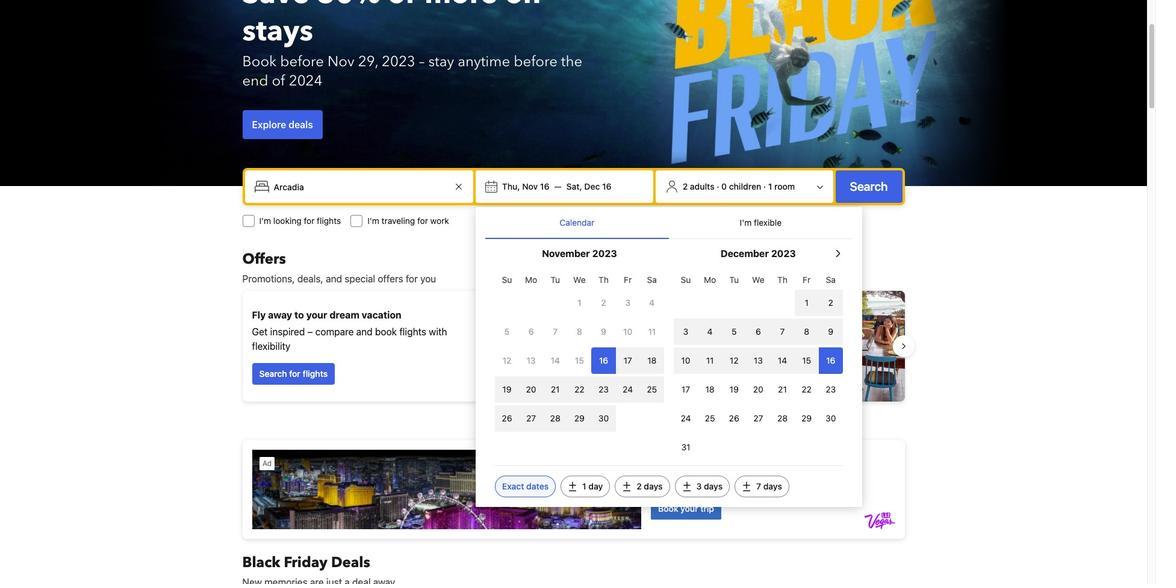 Task type: locate. For each thing, give the bounding box(es) containing it.
nov left 29,
[[328, 52, 355, 72]]

1 16 cell from the left
[[592, 345, 616, 374]]

1 28 from the left
[[550, 413, 561, 423]]

0 vertical spatial 11
[[648, 326, 656, 337]]

0 horizontal spatial 26
[[502, 413, 512, 423]]

28 inside checkbox
[[550, 413, 561, 423]]

sa for november 2023
[[647, 275, 657, 285]]

dec
[[585, 181, 600, 192]]

the
[[561, 52, 583, 72]]

and left book
[[356, 326, 373, 337]]

28 cell
[[543, 403, 568, 432]]

2 14 from the left
[[778, 355, 787, 366]]

th up 2 november 2023 option
[[599, 275, 609, 285]]

1 22 from the left
[[575, 384, 585, 395]]

2 15 from the left
[[803, 355, 811, 366]]

1 horizontal spatial nov
[[522, 181, 538, 192]]

1 cell
[[795, 287, 819, 316]]

1 20 from the left
[[526, 384, 536, 395]]

1 horizontal spatial 11
[[706, 355, 714, 366]]

3 days from the left
[[764, 481, 782, 492]]

27 right 26 option
[[527, 413, 536, 423]]

0 vertical spatial –
[[419, 52, 425, 72]]

fr up 3 november 2023 checkbox
[[624, 275, 632, 285]]

22 right 21 december 2023 checkbox
[[802, 384, 812, 395]]

2023 down flexible
[[772, 248, 796, 259]]

vacation inside fly away to your dream vacation get inspired – compare and book flights with flexibility
[[362, 310, 402, 320]]

2 left "adults"
[[683, 181, 688, 192]]

1 th from the left
[[599, 275, 609, 285]]

12
[[503, 355, 512, 366], [730, 355, 739, 366]]

0 horizontal spatial –
[[308, 326, 313, 337]]

26 left 27 november 2023 checkbox at the left
[[502, 413, 512, 423]]

anytime
[[458, 52, 510, 72]]

19 December 2023 checkbox
[[722, 376, 747, 403]]

1 15 from the left
[[575, 355, 584, 366]]

take your longest vacation yet image
[[797, 291, 905, 402]]

0 horizontal spatial we
[[574, 275, 586, 285]]

flights down compare
[[303, 369, 328, 379]]

21 November 2023 checkbox
[[543, 376, 568, 403]]

19 left '20' option
[[503, 384, 512, 395]]

9 inside 9 checkbox
[[829, 326, 834, 337]]

14 right 13 option
[[778, 355, 787, 366]]

4 inside 4 checkbox
[[708, 326, 713, 337]]

1 days from the left
[[644, 481, 663, 492]]

your inside take your longest vacation yet browse properties offering long- term stays, many at reduced monthly rates.
[[612, 302, 633, 313]]

1 vertical spatial search
[[259, 369, 287, 379]]

2 adults · 0 children · 1 room button
[[661, 175, 829, 198]]

29 December 2023 checkbox
[[795, 405, 819, 432]]

9 left stays,
[[601, 326, 607, 337]]

vacation
[[673, 302, 713, 313], [362, 310, 402, 320]]

1 26 from the left
[[502, 413, 512, 423]]

su up '5' option
[[502, 275, 512, 285]]

2 sa from the left
[[826, 275, 836, 285]]

0 horizontal spatial 19
[[503, 384, 512, 395]]

search for search
[[850, 180, 888, 193]]

we
[[574, 275, 586, 285], [752, 275, 765, 285]]

i'm left traveling
[[368, 216, 379, 226]]

29 for 29 option
[[575, 413, 585, 423]]

and
[[326, 273, 342, 284], [356, 326, 373, 337]]

progress bar
[[557, 411, 591, 416]]

7 inside 7 checkbox
[[553, 326, 558, 337]]

17 cell
[[616, 345, 640, 374]]

17 left the 18 december 2023 option
[[682, 384, 690, 395]]

1 horizontal spatial sa
[[826, 275, 836, 285]]

7
[[553, 326, 558, 337], [780, 326, 785, 337], [757, 481, 761, 492]]

23 inside checkbox
[[599, 384, 609, 395]]

17 inside cell
[[624, 355, 632, 366]]

15 inside checkbox
[[575, 355, 584, 366]]

1 13 from the left
[[527, 355, 536, 366]]

8 November 2023 checkbox
[[568, 319, 592, 345]]

22 November 2023 checkbox
[[568, 376, 592, 403]]

4 inside 4 option
[[650, 298, 655, 308]]

0 vertical spatial 3
[[625, 298, 631, 308]]

5 left 6 november 2023 option
[[505, 326, 510, 337]]

22 inside option
[[802, 384, 812, 395]]

1 horizontal spatial grid
[[674, 268, 843, 461]]

1 horizontal spatial days
[[704, 481, 723, 492]]

18 left 19 december 2023 option
[[706, 384, 715, 395]]

5 right long-
[[732, 326, 737, 337]]

0 horizontal spatial ·
[[717, 181, 720, 192]]

28 right 27 december 2023 checkbox
[[778, 413, 788, 423]]

fr for november 2023
[[624, 275, 632, 285]]

30 inside checkbox
[[599, 413, 609, 423]]

mo for december
[[704, 275, 716, 285]]

stay
[[429, 52, 454, 72], [622, 376, 638, 386]]

1 19 from the left
[[503, 384, 512, 395]]

26 right '25' checkbox
[[729, 413, 740, 423]]

su up offering
[[681, 275, 691, 285]]

tu down december
[[730, 275, 739, 285]]

2023
[[382, 52, 416, 72], [593, 248, 617, 259], [772, 248, 796, 259]]

17 November 2023 checkbox
[[616, 348, 640, 374]]

30 right 29 option
[[599, 413, 609, 423]]

21 inside "option"
[[551, 384, 560, 395]]

26 cell
[[495, 403, 519, 432]]

1 horizontal spatial 15
[[803, 355, 811, 366]]

1 vertical spatial and
[[356, 326, 373, 337]]

0 horizontal spatial 29
[[575, 413, 585, 423]]

for right looking
[[304, 216, 315, 226]]

28 for 28 december 2023 checkbox
[[778, 413, 788, 423]]

12 cell
[[722, 345, 747, 374]]

sa up 4 option
[[647, 275, 657, 285]]

23
[[599, 384, 609, 395], [826, 384, 836, 395]]

3 for 3 december 2023 option
[[683, 326, 689, 337]]

8 left term
[[577, 326, 582, 337]]

24 inside checkbox
[[623, 384, 633, 395]]

30 for 30 'checkbox'
[[826, 413, 836, 423]]

29 right 28 december 2023 checkbox
[[802, 413, 812, 423]]

your
[[612, 302, 633, 313], [306, 310, 327, 320]]

5 inside '5' option
[[505, 326, 510, 337]]

12 right '11 december 2023' option
[[730, 355, 739, 366]]

18 inside "checkbox"
[[648, 355, 657, 366]]

nov
[[328, 52, 355, 72], [522, 181, 538, 192]]

book
[[242, 52, 277, 72]]

19
[[503, 384, 512, 395], [730, 384, 739, 395]]

1 vertical spatial 18
[[706, 384, 715, 395]]

22 inside checkbox
[[575, 384, 585, 395]]

1 21 from the left
[[551, 384, 560, 395]]

search for search for flights
[[259, 369, 287, 379]]

1 12 from the left
[[503, 355, 512, 366]]

26 inside checkbox
[[729, 413, 740, 423]]

nov right thu,
[[522, 181, 538, 192]]

6 left 7 checkbox
[[529, 326, 534, 337]]

2
[[683, 181, 688, 192], [601, 298, 606, 308], [829, 298, 834, 308], [637, 481, 642, 492]]

11 December 2023 checkbox
[[698, 348, 722, 374]]

10 November 2023 checkbox
[[616, 319, 640, 345]]

your right the to
[[306, 310, 327, 320]]

16 inside checkbox
[[599, 355, 608, 366]]

2 mo from the left
[[704, 275, 716, 285]]

or
[[388, 0, 417, 14]]

25 inside cell
[[647, 384, 657, 395]]

26 inside option
[[502, 413, 512, 423]]

16 inside option
[[827, 355, 836, 366]]

2 th from the left
[[778, 275, 788, 285]]

10 down reduced
[[682, 355, 691, 366]]

i'm left flexible
[[740, 217, 752, 228]]

before left the
[[514, 52, 558, 72]]

4 up properties at right bottom
[[650, 298, 655, 308]]

mo up 6 november 2023 option
[[525, 275, 537, 285]]

search inside button
[[850, 180, 888, 193]]

0 horizontal spatial 24
[[623, 384, 633, 395]]

2 13 from the left
[[754, 355, 763, 366]]

1 horizontal spatial 2023
[[593, 248, 617, 259]]

for left you
[[406, 273, 418, 284]]

0 vertical spatial nov
[[328, 52, 355, 72]]

30 inside 'checkbox'
[[826, 413, 836, 423]]

1 vertical spatial stay
[[622, 376, 638, 386]]

november 2023
[[542, 248, 617, 259]]

23 for 23 option
[[826, 384, 836, 395]]

1 inside button
[[769, 181, 773, 192]]

11 inside cell
[[706, 355, 714, 366]]

thu, nov 16 — sat, dec 16
[[502, 181, 612, 192]]

1 horizontal spatial 4
[[708, 326, 713, 337]]

and right deals,
[[326, 273, 342, 284]]

28 right 27 november 2023 checkbox at the left
[[550, 413, 561, 423]]

1 horizontal spatial i'm
[[740, 217, 752, 228]]

0 horizontal spatial 3
[[625, 298, 631, 308]]

search for flights link
[[252, 363, 335, 385]]

12 left 13 november 2023 option
[[503, 355, 512, 366]]

4 for 4 checkbox
[[708, 326, 713, 337]]

fr up 1 cell
[[803, 275, 811, 285]]

1 horizontal spatial 19
[[730, 384, 739, 395]]

2 29 from the left
[[802, 413, 812, 423]]

1 horizontal spatial tu
[[730, 275, 739, 285]]

11 left at
[[648, 326, 656, 337]]

0 horizontal spatial i'm
[[368, 216, 379, 226]]

1 horizontal spatial 26
[[729, 413, 740, 423]]

2 right 1 december 2023 checkbox
[[829, 298, 834, 308]]

21
[[551, 384, 560, 395], [778, 384, 787, 395]]

1 mo from the left
[[525, 275, 537, 285]]

2 19 from the left
[[730, 384, 739, 395]]

offers
[[378, 273, 403, 284]]

29 right the 28 november 2023 checkbox
[[575, 413, 585, 423]]

su
[[502, 275, 512, 285], [681, 275, 691, 285]]

20 inside option
[[526, 384, 536, 395]]

save 30% or more on stays book before nov 29, 2023 – stay anytime before the end of 2024
[[242, 0, 583, 91]]

0 horizontal spatial 9
[[601, 326, 607, 337]]

1 horizontal spatial vacation
[[673, 302, 713, 313]]

3 days
[[697, 481, 723, 492]]

explore deals link
[[242, 110, 323, 139]]

0 vertical spatial 10
[[624, 326, 633, 337]]

0 vertical spatial 17
[[624, 355, 632, 366]]

stay inside save 30% or more on stays book before nov 29, 2023 – stay anytime before the end of 2024
[[429, 52, 454, 72]]

15
[[575, 355, 584, 366], [803, 355, 811, 366]]

1 horizontal spatial 24
[[681, 413, 691, 423]]

0 horizontal spatial 17
[[624, 355, 632, 366]]

23 inside option
[[826, 384, 836, 395]]

tu down november
[[551, 275, 560, 285]]

14 December 2023 checkbox
[[771, 348, 795, 374]]

2 November 2023 checkbox
[[592, 290, 616, 316]]

0 horizontal spatial nov
[[328, 52, 355, 72]]

25 for 25 checkbox
[[647, 384, 657, 395]]

12 December 2023 checkbox
[[722, 348, 747, 374]]

3 right 2 november 2023 option
[[625, 298, 631, 308]]

17 for "17 november 2023" checkbox
[[624, 355, 632, 366]]

get
[[252, 326, 268, 337]]

10 left the many on the right bottom of page
[[624, 326, 633, 337]]

2 6 from the left
[[756, 326, 761, 337]]

sa
[[647, 275, 657, 285], [826, 275, 836, 285]]

1 vertical spatial nov
[[522, 181, 538, 192]]

0 horizontal spatial mo
[[525, 275, 537, 285]]

10 inside checkbox
[[624, 326, 633, 337]]

flights left with
[[400, 326, 427, 337]]

2 12 from the left
[[730, 355, 739, 366]]

1 27 from the left
[[527, 413, 536, 423]]

adults
[[690, 181, 715, 192]]

12 inside option
[[503, 355, 512, 366]]

6 for 6 option
[[756, 326, 761, 337]]

1 horizontal spatial 20
[[754, 384, 764, 395]]

24 inside checkbox
[[681, 413, 691, 423]]

2023 for december
[[772, 248, 796, 259]]

2 21 from the left
[[778, 384, 787, 395]]

2 we from the left
[[752, 275, 765, 285]]

2 5 from the left
[[732, 326, 737, 337]]

1 horizontal spatial your
[[612, 302, 633, 313]]

1 vertical spatial 25
[[705, 413, 715, 423]]

1 left room
[[769, 181, 773, 192]]

13 left 14 november 2023 option
[[527, 355, 536, 366]]

1 horizontal spatial and
[[356, 326, 373, 337]]

17 down stays,
[[624, 355, 632, 366]]

20 right 19 december 2023 option
[[754, 384, 764, 395]]

mo for november
[[525, 275, 537, 285]]

0 horizontal spatial 6
[[529, 326, 534, 337]]

1 vertical spatial 11
[[706, 355, 714, 366]]

6 cell
[[747, 316, 771, 345]]

0 horizontal spatial stay
[[429, 52, 454, 72]]

2 8 from the left
[[804, 326, 810, 337]]

15 cell
[[795, 345, 819, 374]]

1 horizontal spatial fr
[[803, 275, 811, 285]]

· left 0
[[717, 181, 720, 192]]

21 December 2023 checkbox
[[771, 376, 795, 403]]

10 cell
[[674, 345, 698, 374]]

for down flexibility at the left of page
[[289, 369, 301, 379]]

2 27 from the left
[[754, 413, 763, 423]]

1 tu from the left
[[551, 275, 560, 285]]

25 right 24 checkbox
[[647, 384, 657, 395]]

14 left 15 checkbox
[[551, 355, 560, 366]]

7 inside "7 december 2023" checkbox
[[780, 326, 785, 337]]

0 horizontal spatial search
[[259, 369, 287, 379]]

1 horizontal spatial 27
[[754, 413, 763, 423]]

0 vertical spatial search
[[850, 180, 888, 193]]

promotions,
[[242, 273, 295, 284]]

th down december 2023
[[778, 275, 788, 285]]

fr
[[624, 275, 632, 285], [803, 275, 811, 285]]

21 cell
[[543, 374, 568, 403]]

17
[[624, 355, 632, 366], [682, 384, 690, 395]]

18
[[648, 355, 657, 366], [706, 384, 715, 395]]

deals
[[289, 119, 313, 130]]

3 inside checkbox
[[625, 298, 631, 308]]

1 horizontal spatial 6
[[756, 326, 761, 337]]

2023 right 29,
[[382, 52, 416, 72]]

2 horizontal spatial days
[[764, 481, 782, 492]]

19 left 20 option
[[730, 384, 739, 395]]

7 right 6 november 2023 option
[[553, 326, 558, 337]]

2 28 from the left
[[778, 413, 788, 423]]

19 inside the 19 november 2023 checkbox
[[503, 384, 512, 395]]

3 right at
[[683, 326, 689, 337]]

15 November 2023 checkbox
[[568, 348, 592, 374]]

1 horizontal spatial –
[[419, 52, 425, 72]]

0 horizontal spatial 10
[[624, 326, 633, 337]]

9 right 8 december 2023 checkbox
[[829, 326, 834, 337]]

21 right '20' option
[[551, 384, 560, 395]]

0 horizontal spatial 16 cell
[[592, 345, 616, 374]]

23 December 2023 checkbox
[[819, 376, 843, 403]]

flights inside fly away to your dream vacation get inspired – compare and book flights with flexibility
[[400, 326, 427, 337]]

tab list
[[485, 207, 853, 240]]

find a stay link
[[588, 370, 646, 392]]

8
[[577, 326, 582, 337], [804, 326, 810, 337]]

6 right 5 checkbox
[[756, 326, 761, 337]]

1 grid from the left
[[495, 268, 664, 432]]

11 right 10 'option'
[[706, 355, 714, 366]]

black
[[242, 553, 280, 573]]

15 left the 16 checkbox
[[575, 355, 584, 366]]

1 9 from the left
[[601, 326, 607, 337]]

13 for 13 november 2023 option
[[527, 355, 536, 366]]

1 vertical spatial 24
[[681, 413, 691, 423]]

1 horizontal spatial 14
[[778, 355, 787, 366]]

1 fr from the left
[[624, 275, 632, 285]]

work
[[431, 216, 449, 226]]

16 left —
[[540, 181, 550, 192]]

tu for november
[[551, 275, 560, 285]]

11 for '11 december 2023' option
[[706, 355, 714, 366]]

1 horizontal spatial 21
[[778, 384, 787, 395]]

16 cell
[[592, 345, 616, 374], [819, 345, 843, 374]]

1 vertical spatial flights
[[400, 326, 427, 337]]

1 horizontal spatial 5
[[732, 326, 737, 337]]

1 vertical spatial 17
[[682, 384, 690, 395]]

0 horizontal spatial sa
[[647, 275, 657, 285]]

27 December 2023 checkbox
[[747, 405, 771, 432]]

0 horizontal spatial 28
[[550, 413, 561, 423]]

stay inside region
[[622, 376, 638, 386]]

15 inside option
[[803, 355, 811, 366]]

1 horizontal spatial 3
[[683, 326, 689, 337]]

0 horizontal spatial 13
[[527, 355, 536, 366]]

2 26 from the left
[[729, 413, 740, 423]]

2023 inside save 30% or more on stays book before nov 29, 2023 – stay anytime before the end of 2024
[[382, 52, 416, 72]]

1 vertical spatial 4
[[708, 326, 713, 337]]

book
[[375, 326, 397, 337]]

13 inside option
[[527, 355, 536, 366]]

20 right the 19 november 2023 checkbox
[[526, 384, 536, 395]]

29 inside checkbox
[[802, 413, 812, 423]]

2 fr from the left
[[803, 275, 811, 285]]

4 December 2023 checkbox
[[698, 319, 722, 345]]

24 right the a
[[623, 384, 633, 395]]

9
[[601, 326, 607, 337], [829, 326, 834, 337]]

18 inside option
[[706, 384, 715, 395]]

1 horizontal spatial 28
[[778, 413, 788, 423]]

14 for '14 december 2023' option
[[778, 355, 787, 366]]

16 right 15 december 2023 option
[[827, 355, 836, 366]]

1 14 from the left
[[551, 355, 560, 366]]

longest
[[636, 302, 670, 313]]

29
[[575, 413, 585, 423], [802, 413, 812, 423]]

i'm flexible
[[740, 217, 782, 228]]

24 left '25' checkbox
[[681, 413, 691, 423]]

i'm looking for flights
[[259, 216, 341, 226]]

9 inside the 9 option
[[601, 326, 607, 337]]

your right take
[[612, 302, 633, 313]]

mo
[[525, 275, 537, 285], [704, 275, 716, 285]]

0 vertical spatial stay
[[429, 52, 454, 72]]

friday
[[284, 553, 328, 573]]

1 8 from the left
[[577, 326, 582, 337]]

27 inside cell
[[527, 413, 536, 423]]

10 inside 'option'
[[682, 355, 691, 366]]

8 inside cell
[[804, 326, 810, 337]]

1 horizontal spatial 17
[[682, 384, 690, 395]]

to
[[295, 310, 304, 320]]

1 vertical spatial 10
[[682, 355, 691, 366]]

30 November 2023 checkbox
[[592, 405, 616, 432]]

8 for 8 december 2023 checkbox
[[804, 326, 810, 337]]

0 horizontal spatial 30
[[599, 413, 609, 423]]

17 December 2023 checkbox
[[674, 376, 698, 403]]

3 inside option
[[683, 326, 689, 337]]

search
[[850, 180, 888, 193], [259, 369, 287, 379]]

1 sa from the left
[[647, 275, 657, 285]]

1 horizontal spatial th
[[778, 275, 788, 285]]

2 right day at the bottom right
[[637, 481, 642, 492]]

days for 7 days
[[764, 481, 782, 492]]

24 cell
[[616, 374, 640, 403]]

1 left 2 december 2023 option
[[805, 298, 809, 308]]

14 inside cell
[[778, 355, 787, 366]]

and inside offers promotions, deals, and special offers for you
[[326, 273, 342, 284]]

th for november 2023
[[599, 275, 609, 285]]

9 for the 9 option
[[601, 326, 607, 337]]

18 December 2023 checkbox
[[698, 376, 722, 403]]

of
[[272, 71, 285, 91]]

26 November 2023 checkbox
[[495, 405, 519, 432]]

– right 29,
[[419, 52, 425, 72]]

20 for '20' option
[[526, 384, 536, 395]]

0 horizontal spatial 27
[[527, 413, 536, 423]]

5
[[505, 326, 510, 337], [732, 326, 737, 337]]

23 November 2023 checkbox
[[592, 376, 616, 403]]

2 su from the left
[[681, 275, 691, 285]]

i'm flexible button
[[669, 207, 853, 239]]

flexible
[[754, 217, 782, 228]]

1 left take
[[578, 298, 582, 308]]

2 20 from the left
[[754, 384, 764, 395]]

12 inside option
[[730, 355, 739, 366]]

11
[[648, 326, 656, 337], [706, 355, 714, 366]]

29 November 2023 checkbox
[[568, 405, 592, 432]]

2 22 from the left
[[802, 384, 812, 395]]

days for 3 days
[[704, 481, 723, 492]]

· right children
[[764, 181, 766, 192]]

12 for 5
[[503, 355, 512, 366]]

2023 right november
[[593, 248, 617, 259]]

1 horizontal spatial 29
[[802, 413, 812, 423]]

for inside offers promotions, deals, and special offers for you
[[406, 273, 418, 284]]

1 left day at the bottom right
[[583, 481, 587, 492]]

22 right 21 "option" on the left of page
[[575, 384, 585, 395]]

1 horizontal spatial 18
[[706, 384, 715, 395]]

7 right 6 option
[[780, 326, 785, 337]]

1 horizontal spatial 30
[[826, 413, 836, 423]]

vacation up offering
[[673, 302, 713, 313]]

1 30 from the left
[[599, 413, 609, 423]]

7 right 3 days
[[757, 481, 761, 492]]

2 inside button
[[683, 181, 688, 192]]

grid
[[495, 268, 664, 432], [674, 268, 843, 461]]

18 cell
[[640, 345, 664, 374]]

9 November 2023 checkbox
[[592, 319, 616, 345]]

0 horizontal spatial 25
[[647, 384, 657, 395]]

2 9 from the left
[[829, 326, 834, 337]]

i'm
[[259, 216, 271, 226]]

0 horizontal spatial 2023
[[382, 52, 416, 72]]

15 for 15 checkbox
[[575, 355, 584, 366]]

2 tu from the left
[[730, 275, 739, 285]]

21 inside checkbox
[[778, 384, 787, 395]]

18 down the many on the right bottom of page
[[648, 355, 657, 366]]

20 inside option
[[754, 384, 764, 395]]

tab list containing calendar
[[485, 207, 853, 240]]

tu for december
[[730, 275, 739, 285]]

1 horizontal spatial 9
[[829, 326, 834, 337]]

16 up find
[[599, 355, 608, 366]]

– right inspired
[[308, 326, 313, 337]]

1 23 from the left
[[599, 384, 609, 395]]

Where are you going? field
[[269, 176, 452, 198]]

25 right 24 december 2023 checkbox
[[705, 413, 715, 423]]

region
[[233, 286, 915, 407]]

29 inside option
[[575, 413, 585, 423]]

13 left '14 december 2023' option
[[754, 355, 763, 366]]

21 right 20 option
[[778, 384, 787, 395]]

1 5 from the left
[[505, 326, 510, 337]]

·
[[717, 181, 720, 192], [764, 181, 766, 192]]

0 horizontal spatial 12
[[503, 355, 512, 366]]

2 days from the left
[[704, 481, 723, 492]]

19 for the 19 november 2023 checkbox
[[503, 384, 512, 395]]

away
[[268, 310, 292, 320]]

26 for 26 option
[[502, 413, 512, 423]]

0 vertical spatial and
[[326, 273, 342, 284]]

main content
[[233, 249, 915, 584]]

6
[[529, 326, 534, 337], [756, 326, 761, 337]]

20
[[526, 384, 536, 395], [754, 384, 764, 395]]

20 November 2023 checkbox
[[519, 376, 543, 403]]

su for december
[[681, 275, 691, 285]]

save
[[242, 0, 310, 14]]

3 down 31 december 2023 checkbox
[[697, 481, 702, 492]]

mo up the 'yet'
[[704, 275, 716, 285]]

0 vertical spatial 4
[[650, 298, 655, 308]]

0 horizontal spatial before
[[280, 52, 324, 72]]

stay left anytime
[[429, 52, 454, 72]]

27 right 26 checkbox
[[754, 413, 763, 423]]

3
[[625, 298, 631, 308], [683, 326, 689, 337], [697, 481, 702, 492]]

4 right offering
[[708, 326, 713, 337]]

2 30 from the left
[[826, 413, 836, 423]]

0 horizontal spatial 18
[[648, 355, 657, 366]]

1 vertical spatial 3
[[683, 326, 689, 337]]

28 inside checkbox
[[778, 413, 788, 423]]

15 for 15 december 2023 option
[[803, 355, 811, 366]]

deals,
[[297, 273, 323, 284]]

13 inside option
[[754, 355, 763, 366]]

2 horizontal spatial 7
[[780, 326, 785, 337]]

calendar button
[[485, 207, 669, 239]]

7 December 2023 checkbox
[[771, 319, 795, 345]]

0 horizontal spatial 23
[[599, 384, 609, 395]]

0 horizontal spatial 4
[[650, 298, 655, 308]]

26
[[502, 413, 512, 423], [729, 413, 740, 423]]

tu
[[551, 275, 560, 285], [730, 275, 739, 285]]

6 inside cell
[[756, 326, 761, 337]]

30 December 2023 checkbox
[[819, 405, 843, 432]]

1 horizontal spatial mo
[[704, 275, 716, 285]]

1 su from the left
[[502, 275, 512, 285]]

1 we from the left
[[574, 275, 586, 285]]

24 for 24 december 2023 checkbox
[[681, 413, 691, 423]]

1 29 from the left
[[575, 413, 585, 423]]

0 horizontal spatial and
[[326, 273, 342, 284]]

2023 for november
[[593, 248, 617, 259]]

flexibility
[[252, 341, 291, 352]]

7 for 7 checkbox
[[553, 326, 558, 337]]

1 horizontal spatial 8
[[804, 326, 810, 337]]

5 for 5 checkbox
[[732, 326, 737, 337]]

0 horizontal spatial your
[[306, 310, 327, 320]]

7 cell
[[771, 316, 795, 345]]

14 for 14 november 2023 option
[[551, 355, 560, 366]]

0 horizontal spatial su
[[502, 275, 512, 285]]

6 November 2023 checkbox
[[519, 319, 543, 345]]

19 inside 19 december 2023 option
[[730, 384, 739, 395]]

30 right 29 december 2023 checkbox
[[826, 413, 836, 423]]

exact
[[502, 481, 524, 492]]

1 horizontal spatial before
[[514, 52, 558, 72]]

30
[[599, 413, 609, 423], [826, 413, 836, 423]]

12 November 2023 checkbox
[[495, 348, 519, 374]]

1 6 from the left
[[529, 326, 534, 337]]

27 cell
[[519, 403, 543, 432]]

i'm inside button
[[740, 217, 752, 228]]

0 vertical spatial 25
[[647, 384, 657, 395]]

15 right '14 december 2023' option
[[803, 355, 811, 366]]

days
[[644, 481, 663, 492], [704, 481, 723, 492], [764, 481, 782, 492]]

2 23 from the left
[[826, 384, 836, 395]]

2 cell
[[819, 287, 843, 316]]

1 horizontal spatial 25
[[705, 413, 715, 423]]

5 inside 5 checkbox
[[732, 326, 737, 337]]

we for december
[[752, 275, 765, 285]]

1 horizontal spatial search
[[850, 180, 888, 193]]

sa up 2 cell
[[826, 275, 836, 285]]

25 for '25' checkbox
[[705, 413, 715, 423]]

we down december 2023
[[752, 275, 765, 285]]

31 December 2023 checkbox
[[674, 434, 698, 461]]

1 horizontal spatial 13
[[754, 355, 763, 366]]

2 horizontal spatial 2023
[[772, 248, 796, 259]]

2 grid from the left
[[674, 268, 843, 461]]



Task type: vqa. For each thing, say whether or not it's contained in the screenshot.
the "How do I find the cheapest flights on Booking.com? You can sort flights by price to see them from cheapest to most expensive. To find the cheapest flights, you also need to consider factors like when you're booking and want to travel."
no



Task type: describe. For each thing, give the bounding box(es) containing it.
0 vertical spatial flights
[[317, 216, 341, 226]]

27 November 2023 checkbox
[[519, 405, 543, 432]]

at
[[665, 334, 674, 345]]

advertisement region
[[242, 440, 905, 539]]

11 cell
[[698, 345, 722, 374]]

black friday deals
[[242, 553, 370, 573]]

looking
[[273, 216, 302, 226]]

6 for 6 november 2023 option
[[529, 326, 534, 337]]

10 December 2023 checkbox
[[674, 348, 698, 374]]

4 November 2023 checkbox
[[640, 290, 664, 316]]

compare
[[316, 326, 354, 337]]

– inside save 30% or more on stays book before nov 29, 2023 – stay anytime before the end of 2024
[[419, 52, 425, 72]]

your inside fly away to your dream vacation get inspired – compare and book flights with flexibility
[[306, 310, 327, 320]]

with
[[429, 326, 447, 337]]

28 December 2023 checkbox
[[771, 405, 795, 432]]

room
[[775, 181, 795, 192]]

stays,
[[611, 334, 637, 345]]

thu, nov 16 button
[[498, 176, 554, 198]]

properties
[[623, 319, 668, 330]]

find
[[595, 376, 613, 386]]

grid for november
[[495, 268, 664, 432]]

29 cell
[[568, 403, 592, 432]]

7 days
[[757, 481, 782, 492]]

fly
[[252, 310, 266, 320]]

i'm for i'm flexible
[[740, 217, 752, 228]]

15 December 2023 checkbox
[[795, 348, 819, 374]]

dream
[[330, 310, 360, 320]]

5 for '5' option
[[505, 326, 510, 337]]

25 December 2023 checkbox
[[698, 405, 722, 432]]

2 December 2023 checkbox
[[819, 290, 843, 316]]

traveling
[[382, 216, 415, 226]]

on
[[505, 0, 541, 14]]

25 cell
[[640, 374, 664, 403]]

region containing take your longest vacation yet
[[233, 286, 915, 407]]

10 for 10 'option'
[[682, 355, 691, 366]]

4 for 4 option
[[650, 298, 655, 308]]

8 December 2023 checkbox
[[795, 319, 819, 345]]

13 December 2023 checkbox
[[747, 348, 771, 374]]

1 horizontal spatial 7
[[757, 481, 761, 492]]

23 for 23 november 2023 checkbox
[[599, 384, 609, 395]]

1 December 2023 checkbox
[[795, 290, 819, 316]]

9 December 2023 checkbox
[[819, 319, 843, 345]]

take
[[588, 302, 610, 313]]

days for 2 days
[[644, 481, 663, 492]]

5 cell
[[722, 316, 747, 345]]

sat, dec 16 button
[[562, 176, 617, 198]]

th for december 2023
[[778, 275, 788, 285]]

a
[[615, 376, 619, 386]]

i'm for i'm traveling for work
[[368, 216, 379, 226]]

3 for 3 november 2023 checkbox
[[625, 298, 631, 308]]

take your longest vacation yet browse properties offering long- term stays, many at reduced monthly rates.
[[588, 302, 730, 359]]

november
[[542, 248, 590, 259]]

27 for 27 november 2023 checkbox at the left
[[527, 413, 536, 423]]

stays
[[242, 11, 313, 51]]

1 inside cell
[[805, 298, 809, 308]]

8 cell
[[795, 316, 819, 345]]

3 November 2023 checkbox
[[616, 290, 640, 316]]

offering
[[670, 319, 704, 330]]

deals
[[331, 553, 370, 573]]

2 days
[[637, 481, 663, 492]]

31
[[682, 442, 691, 452]]

2 up "browse"
[[601, 298, 606, 308]]

14 November 2023 checkbox
[[543, 348, 568, 374]]

2024
[[289, 71, 323, 91]]

2 vertical spatial flights
[[303, 369, 328, 379]]

7 for "7 december 2023" checkbox
[[780, 326, 785, 337]]

rates.
[[626, 348, 651, 359]]

30%
[[317, 0, 380, 14]]

9 cell
[[819, 316, 843, 345]]

9 for 9 checkbox
[[829, 326, 834, 337]]

fly away to your dream vacation get inspired – compare and book flights with flexibility
[[252, 310, 447, 352]]

special
[[345, 273, 375, 284]]

26 for 26 checkbox
[[729, 413, 740, 423]]

3 cell
[[674, 316, 698, 345]]

term
[[588, 334, 609, 345]]

2 adults · 0 children · 1 room
[[683, 181, 795, 192]]

6 December 2023 checkbox
[[747, 319, 771, 345]]

offers promotions, deals, and special offers for you
[[242, 249, 436, 284]]

for inside region
[[289, 369, 301, 379]]

su for november
[[502, 275, 512, 285]]

sat,
[[567, 181, 582, 192]]

inspired
[[270, 326, 305, 337]]

– inside fly away to your dream vacation get inspired – compare and book flights with flexibility
[[308, 326, 313, 337]]

search button
[[836, 170, 903, 203]]

25 November 2023 checkbox
[[640, 376, 664, 403]]

29,
[[358, 52, 378, 72]]

10 for 10 checkbox
[[624, 326, 633, 337]]

12 for 11
[[730, 355, 739, 366]]

16 right dec
[[602, 181, 612, 192]]

2 inside cell
[[829, 298, 834, 308]]

monthly
[[588, 348, 623, 359]]

exact dates
[[502, 481, 549, 492]]

5 November 2023 checkbox
[[495, 319, 519, 345]]

26 December 2023 checkbox
[[722, 405, 747, 432]]

thu,
[[502, 181, 520, 192]]

18 for the 18 "checkbox"
[[648, 355, 657, 366]]

13 November 2023 checkbox
[[519, 348, 543, 374]]

end
[[242, 71, 268, 91]]

2 16 cell from the left
[[819, 345, 843, 374]]

offers
[[242, 249, 286, 269]]

18 for the 18 december 2023 option
[[706, 384, 715, 395]]

27 for 27 december 2023 checkbox
[[754, 413, 763, 423]]

1 · from the left
[[717, 181, 720, 192]]

you
[[421, 273, 436, 284]]

13 cell
[[747, 345, 771, 374]]

19 cell
[[495, 374, 519, 403]]

20 December 2023 checkbox
[[747, 376, 771, 403]]

24 November 2023 checkbox
[[616, 376, 640, 403]]

8 for 8 checkbox
[[577, 326, 582, 337]]

22 for 22 december 2023 option
[[802, 384, 812, 395]]

yet
[[715, 302, 730, 313]]

fr for december 2023
[[803, 275, 811, 285]]

dates
[[527, 481, 549, 492]]

and inside fly away to your dream vacation get inspired – compare and book flights with flexibility
[[356, 326, 373, 337]]

find a stay
[[595, 376, 638, 386]]

2 vertical spatial 3
[[697, 481, 702, 492]]

2 · from the left
[[764, 181, 766, 192]]

we for november
[[574, 275, 586, 285]]

29 for 29 december 2023 checkbox
[[802, 413, 812, 423]]

browse
[[588, 319, 620, 330]]

0
[[722, 181, 727, 192]]

28 November 2023 checkbox
[[543, 405, 568, 432]]

4 cell
[[698, 316, 722, 345]]

grid for december
[[674, 268, 843, 461]]

3 December 2023 checkbox
[[674, 319, 698, 345]]

december 2023
[[721, 248, 796, 259]]

vacation inside take your longest vacation yet browse properties offering long- term stays, many at reduced monthly rates.
[[673, 302, 713, 313]]

1 before from the left
[[280, 52, 324, 72]]

for left work
[[417, 216, 428, 226]]

24 for 24 checkbox
[[623, 384, 633, 395]]

reduced
[[676, 334, 712, 345]]

21 for 21 december 2023 checkbox
[[778, 384, 787, 395]]

more
[[425, 0, 498, 14]]

—
[[554, 181, 562, 192]]

21 for 21 "option" on the left of page
[[551, 384, 560, 395]]

22 cell
[[568, 374, 592, 403]]

20 cell
[[519, 374, 543, 403]]

i'm traveling for work
[[368, 216, 449, 226]]

calendar
[[560, 217, 595, 228]]

december
[[721, 248, 769, 259]]

11 November 2023 checkbox
[[640, 319, 664, 345]]

search for flights
[[259, 369, 328, 379]]

19 for 19 december 2023 option
[[730, 384, 739, 395]]

30 cell
[[592, 403, 616, 432]]

16 November 2023 checkbox
[[592, 348, 616, 374]]

sa for december 2023
[[826, 275, 836, 285]]

nov inside save 30% or more on stays book before nov 29, 2023 – stay anytime before the end of 2024
[[328, 52, 355, 72]]

5 December 2023 checkbox
[[722, 319, 747, 345]]

24 December 2023 checkbox
[[674, 405, 698, 432]]

28 for the 28 november 2023 checkbox
[[550, 413, 561, 423]]

children
[[729, 181, 762, 192]]

13 for 13 option
[[754, 355, 763, 366]]

many
[[639, 334, 663, 345]]

19 November 2023 checkbox
[[495, 376, 519, 403]]

11 for 11 november 2023 option
[[648, 326, 656, 337]]

day
[[589, 481, 603, 492]]

explore deals
[[252, 119, 313, 130]]

18 November 2023 checkbox
[[640, 348, 664, 374]]

23 cell
[[592, 374, 616, 403]]

long-
[[707, 319, 730, 330]]

2 before from the left
[[514, 52, 558, 72]]

22 December 2023 checkbox
[[795, 376, 819, 403]]

main content containing offers
[[233, 249, 915, 584]]

1 day
[[583, 481, 603, 492]]

17 for 17 december 2023 checkbox
[[682, 384, 690, 395]]

22 for 22 november 2023 checkbox
[[575, 384, 585, 395]]

7 November 2023 checkbox
[[543, 319, 568, 345]]

1 November 2023 checkbox
[[568, 290, 592, 316]]

20 for 20 option
[[754, 384, 764, 395]]

fly away to your dream vacation image
[[475, 304, 559, 389]]

explore
[[252, 119, 286, 130]]

16 December 2023 checkbox
[[819, 348, 843, 374]]

14 cell
[[771, 345, 795, 374]]

30 for 30 checkbox at the right of page
[[599, 413, 609, 423]]



